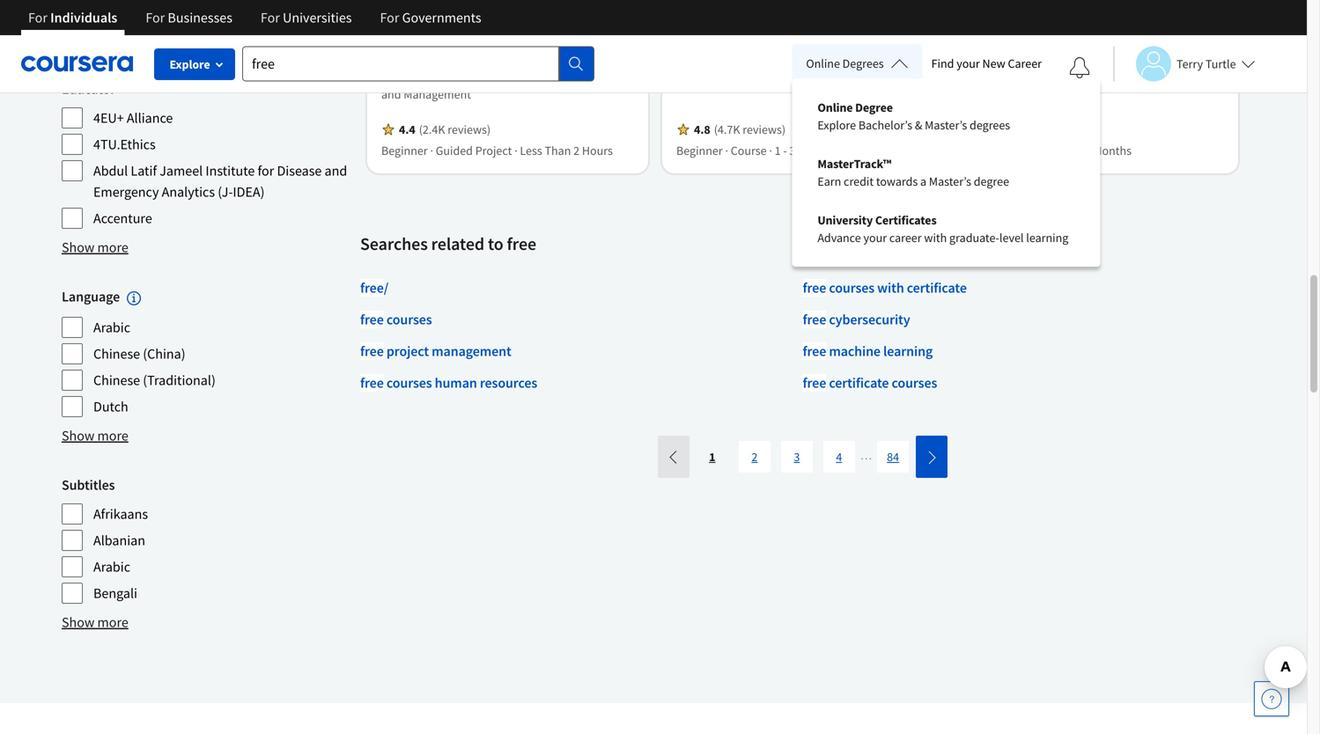 Task type: vqa. For each thing, say whether or not it's contained in the screenshot.
1st you'll from the right
yes



Task type: locate. For each thing, give the bounding box(es) containing it.
0 vertical spatial project
[[460, 4, 497, 20]]

1 horizontal spatial :
[[1057, 68, 1061, 84]]

1 vertical spatial career
[[890, 230, 922, 246]]

1 horizontal spatial earn
[[818, 174, 841, 189]]

career up 'format.' on the left
[[218, 9, 251, 25]]

career for credential
[[218, 9, 251, 25]]

1 vertical spatial 2
[[752, 449, 758, 465]]

0 horizontal spatial months
[[798, 142, 837, 158]]

business inside business analysis, leadership and management
[[473, 68, 518, 84]]

3 down communication, culture, writing
[[1085, 142, 1091, 158]]

free left project
[[360, 342, 384, 360]]

0 vertical spatial management
[[549, 34, 627, 52]]

1 horizontal spatial 2
[[752, 449, 758, 465]]

beginner down 4.9
[[972, 142, 1018, 158]]

free down free courses
[[360, 374, 384, 392]]

3 more from the top
[[97, 614, 128, 631]]

1 skills from the left
[[381, 68, 410, 84]]

2 more from the top
[[97, 427, 128, 445]]

3 for korean
[[1085, 142, 1091, 158]]

university
[[818, 212, 873, 228]]

2 horizontal spatial reviews)
[[1035, 121, 1078, 137]]

3 show more from the top
[[62, 614, 128, 631]]

None search field
[[242, 46, 595, 81]]

with up cybersecurity
[[877, 279, 904, 297]]

3 link
[[781, 441, 813, 473]]

0 vertical spatial show
[[62, 239, 95, 256]]

show up language
[[62, 239, 95, 256]]

0 vertical spatial your
[[957, 55, 980, 71]]

2 reviews) from the left
[[743, 121, 786, 137]]

for for governments
[[380, 9, 399, 26]]

and inside abdul latif jameel institute for disease and emergency analytics (j-idea)
[[325, 162, 347, 180]]

0 vertical spatial with
[[924, 230, 947, 246]]

2 : from the left
[[1057, 68, 1061, 84]]

to
[[488, 233, 504, 255]]

communication,
[[1063, 68, 1149, 84]]

1 vertical spatial management
[[404, 86, 471, 102]]

bengali
[[93, 585, 137, 602]]

· down 4.9 (49k reviews)
[[1064, 142, 1067, 158]]

1 show more button from the top
[[62, 237, 128, 258]]

skills up writing
[[972, 68, 1000, 84]]

explore button
[[154, 48, 235, 80]]

business
[[381, 34, 434, 52], [473, 68, 518, 84]]

1 - from the left
[[783, 142, 787, 158]]

1 course from the left
[[731, 142, 767, 158]]

1 vertical spatial your
[[864, 230, 887, 246]]

courses for free courses with certificate
[[829, 279, 875, 297]]

free right to
[[507, 233, 536, 255]]

2 arabic from the top
[[93, 558, 130, 576]]

next page image
[[925, 451, 939, 465]]

beginner down 4.4
[[381, 142, 428, 158]]

1 vertical spatial online
[[818, 100, 853, 115]]

skills up 4.4
[[381, 68, 410, 84]]

0 horizontal spatial reviews)
[[448, 121, 491, 137]]

1 vertical spatial show
[[62, 427, 95, 445]]

free for free certificate courses
[[803, 374, 826, 392]]

free up free machine at the right of page
[[803, 311, 826, 328]]

…
[[860, 447, 872, 463]]

0 vertical spatial career
[[218, 9, 251, 25]]

0 horizontal spatial gain
[[444, 68, 467, 84]]

4.8 (4.7k reviews)
[[694, 121, 786, 137]]

show down bengali
[[62, 614, 95, 631]]

courses up project
[[387, 311, 432, 328]]

: for korean
[[1057, 68, 1061, 84]]

career inside university certificates advance your career with graduate-level learning
[[890, 230, 922, 246]]

chinese up dutch
[[93, 372, 140, 389]]

0 horizontal spatial :
[[467, 68, 471, 84]]

0 vertical spatial &
[[488, 34, 497, 52]]

a right towards
[[921, 174, 927, 189]]

explore down 'degree'
[[818, 117, 856, 133]]

management up (2.4k on the top left
[[404, 86, 471, 102]]

arabic down information about this filter group icon
[[93, 319, 130, 336]]

for universities
[[261, 9, 352, 26]]

2 gain from the left
[[1035, 68, 1057, 84]]

2 1 from the left
[[1070, 142, 1076, 158]]

institute
[[206, 162, 255, 180]]

2 right 'than'
[[574, 142, 580, 158]]

writing
[[972, 86, 1009, 102]]

network
[[499, 4, 543, 20]]

courses
[[829, 279, 875, 297], [387, 311, 432, 328], [387, 374, 432, 392], [892, 374, 937, 392]]

1 beginner from the left
[[381, 142, 428, 158]]

subtitles group
[[62, 475, 350, 605]]

online inside online degree explore bachelor's & master's degrees
[[818, 100, 853, 115]]

months up university
[[798, 142, 837, 158]]

0 vertical spatial explore
[[170, 56, 210, 72]]

career inside earn a university-issued career credential in a flexible, interactive format.
[[218, 9, 251, 25]]

process
[[500, 34, 546, 52]]

1 horizontal spatial 1
[[1070, 142, 1076, 158]]

4eu+ alliance
[[93, 109, 173, 127]]

albanian
[[93, 532, 145, 549]]

earn left credit in the top right of the page
[[818, 174, 841, 189]]

(j-
[[218, 183, 233, 201]]

accenture
[[93, 210, 152, 227]]

5 · from the left
[[1020, 142, 1024, 158]]

2 skills from the left
[[972, 68, 1000, 84]]

your right find
[[957, 55, 980, 71]]

and down what do you want to learn? text box
[[381, 86, 401, 102]]

learning
[[1026, 230, 1069, 246], [884, 342, 933, 360]]

1 horizontal spatial management
[[549, 34, 627, 52]]

management up the leadership
[[549, 34, 627, 52]]

gain down korean
[[1035, 68, 1057, 84]]

course down 4.8 (4.7k reviews)
[[731, 142, 767, 158]]

beginner down 4.8
[[676, 142, 723, 158]]

2 - from the left
[[1079, 142, 1082, 158]]

your down university
[[864, 230, 887, 246]]

4 · from the left
[[769, 142, 772, 158]]

show more for dutch
[[62, 427, 128, 445]]

universities
[[283, 9, 352, 26]]

3 for from the left
[[261, 9, 280, 26]]

master's inside online degree explore bachelor's & master's degrees
[[925, 117, 967, 133]]

beginner · course · 1 - 3 months down 4.8 (4.7k reviews)
[[676, 142, 837, 158]]

certificate
[[907, 279, 967, 297], [829, 374, 889, 392]]

4.8
[[694, 121, 711, 137]]

3 show from the top
[[62, 614, 95, 631]]

1 horizontal spatial your
[[957, 55, 980, 71]]

2
[[574, 142, 580, 158], [752, 449, 758, 465]]

0 vertical spatial arabic
[[93, 319, 130, 336]]

2 vertical spatial show more button
[[62, 612, 128, 633]]

show more for bengali
[[62, 614, 128, 631]]

- for physiology
[[783, 142, 787, 158]]

0 vertical spatial 2
[[574, 142, 580, 158]]

chinese (traditional)
[[93, 372, 216, 389]]

2 vertical spatial show more
[[62, 614, 128, 631]]

you'll up writing
[[1002, 68, 1032, 84]]

your inside 'link'
[[957, 55, 980, 71]]

0 vertical spatial certificate
[[907, 279, 967, 297]]

0 horizontal spatial course
[[731, 142, 767, 158]]

a right in
[[320, 9, 326, 25]]

& left process
[[488, 34, 497, 52]]

find your new career
[[932, 55, 1042, 71]]

free for free cybersecurity
[[803, 311, 826, 328]]

0 horizontal spatial business
[[381, 34, 434, 52]]

gain for analysis
[[444, 68, 467, 84]]

0 horizontal spatial explore
[[170, 56, 210, 72]]

course for human
[[731, 142, 767, 158]]

6 · from the left
[[1064, 142, 1067, 158]]

0 horizontal spatial earn
[[93, 9, 117, 25]]

:
[[467, 68, 471, 84], [1057, 68, 1061, 84]]

degree
[[855, 100, 893, 115]]

- for korean
[[1079, 142, 1082, 158]]

for left coursera
[[380, 9, 399, 26]]

for for universities
[[261, 9, 280, 26]]

you'll for analysis
[[412, 68, 442, 84]]

0 vertical spatial learning
[[1026, 230, 1069, 246]]

1 : from the left
[[467, 68, 471, 84]]

show more button down bengali
[[62, 612, 128, 633]]

master's left 'degrees'
[[925, 117, 967, 133]]

you'll down analysis
[[412, 68, 442, 84]]

1 vertical spatial more
[[97, 427, 128, 445]]

more for bengali
[[97, 614, 128, 631]]

3 left mastertrack™
[[790, 142, 796, 158]]

1 chinese from the top
[[93, 345, 140, 363]]

online inside popup button
[[806, 55, 840, 71]]

free for free courses with certificate
[[803, 279, 826, 297]]

abdul latif jameel institute for disease and emergency analytics (j-idea)
[[93, 162, 347, 201]]

skills you'll gain :
[[381, 68, 473, 84], [972, 68, 1063, 84]]

· down the (4.7k
[[725, 142, 728, 158]]

introductory
[[676, 34, 752, 52]]

1 vertical spatial earn
[[818, 174, 841, 189]]

skills you'll gain : for step
[[972, 68, 1063, 84]]

level
[[1000, 230, 1024, 246]]

0 horizontal spatial &
[[488, 34, 497, 52]]

1 horizontal spatial months
[[1093, 142, 1132, 158]]

and right disease
[[325, 162, 347, 180]]

business down business analysis & process management on the left of page
[[473, 68, 518, 84]]

for left the individuals
[[28, 9, 47, 26]]

emergency
[[93, 183, 159, 201]]

1 horizontal spatial business
[[473, 68, 518, 84]]

1 horizontal spatial &
[[915, 117, 923, 133]]

0 horizontal spatial beginner · course · 1 - 3 months
[[676, 142, 837, 158]]

2 vertical spatial more
[[97, 614, 128, 631]]

2 horizontal spatial beginner
[[972, 142, 1018, 158]]

courses up free cybersecurity
[[829, 279, 875, 297]]

1 horizontal spatial course
[[1026, 142, 1062, 158]]

free up free courses
[[360, 279, 384, 297]]

a
[[120, 9, 126, 25], [320, 9, 326, 25], [921, 174, 927, 189]]

1 horizontal spatial beginner · course · 1 - 3 months
[[972, 142, 1132, 158]]

1 gain from the left
[[444, 68, 467, 84]]

2 for from the left
[[146, 9, 165, 26]]

1 horizontal spatial with
[[924, 230, 947, 246]]

3 right 2 link
[[794, 449, 800, 465]]

1 horizontal spatial career
[[890, 230, 922, 246]]

1 horizontal spatial learning
[[1026, 230, 1069, 246]]

with
[[924, 230, 947, 246], [877, 279, 904, 297]]

· down (49k
[[1020, 142, 1024, 158]]

skills for first
[[972, 68, 1000, 84]]

certificate down machine
[[829, 374, 889, 392]]

1 horizontal spatial beginner
[[676, 142, 723, 158]]

banner navigation
[[14, 0, 496, 48]]

4 for from the left
[[380, 9, 399, 26]]

business for analysis,
[[473, 68, 518, 84]]

show more button for bengali
[[62, 612, 128, 633]]

1 down 4.8 (4.7k reviews)
[[775, 142, 781, 158]]

& right bachelor's
[[915, 117, 923, 133]]

: left show notifications image on the top right of the page
[[1057, 68, 1061, 84]]

1 · from the left
[[430, 142, 433, 158]]

show more down accenture
[[62, 239, 128, 256]]

arabic up bengali
[[93, 558, 130, 576]]

courses for free courses human resources
[[387, 374, 432, 392]]

months
[[798, 142, 837, 158], [1093, 142, 1132, 158]]

1 horizontal spatial -
[[1079, 142, 1082, 158]]

0 horizontal spatial management
[[404, 86, 471, 102]]

4.9
[[989, 121, 1006, 137]]

1 vertical spatial arabic
[[93, 558, 130, 576]]

guided
[[436, 142, 473, 158]]

reviews) up guided on the left top of page
[[448, 121, 491, 137]]

machine
[[829, 342, 881, 360]]

0 horizontal spatial you'll
[[412, 68, 442, 84]]

0 vertical spatial show more button
[[62, 237, 128, 258]]

1 beginner · course · 1 - 3 months from the left
[[676, 142, 837, 158]]

1 horizontal spatial explore
[[818, 117, 856, 133]]

educator
[[62, 80, 115, 98]]

0 horizontal spatial skills you'll gain :
[[381, 68, 473, 84]]

more down dutch
[[97, 427, 128, 445]]

for businesses
[[146, 9, 232, 26]]

you'll
[[412, 68, 442, 84], [1002, 68, 1032, 84]]

1 down 4.9 (49k reviews)
[[1070, 142, 1076, 158]]

2 · from the left
[[515, 142, 518, 158]]

in
[[308, 9, 318, 25]]

1 for korean
[[1070, 142, 1076, 158]]

more down accenture
[[97, 239, 128, 256]]

learning up free certificate courses
[[884, 342, 933, 360]]

3 reviews) from the left
[[1035, 121, 1078, 137]]

0 horizontal spatial a
[[120, 9, 126, 25]]

related
[[431, 233, 485, 255]]

(2.4k
[[419, 121, 445, 137]]

chinese up chinese (traditional)
[[93, 345, 140, 363]]

free down free /
[[360, 311, 384, 328]]

0 horizontal spatial learning
[[884, 342, 933, 360]]

: for &
[[467, 68, 471, 84]]

1 vertical spatial master's
[[929, 174, 972, 189]]

1 skills you'll gain : from the left
[[381, 68, 473, 84]]

show
[[62, 239, 95, 256], [62, 427, 95, 445], [62, 614, 95, 631]]

show more down dutch
[[62, 427, 128, 445]]

and
[[381, 86, 401, 102], [325, 162, 347, 180]]

What do you want to learn? text field
[[242, 46, 559, 81]]

career down certificates
[[890, 230, 922, 246]]

human
[[755, 34, 799, 52]]

· down 4.8 (4.7k reviews)
[[769, 142, 772, 158]]

skills for business
[[381, 68, 410, 84]]

3 beginner from the left
[[972, 142, 1018, 158]]

0 vertical spatial earn
[[93, 9, 117, 25]]

show for dutch
[[62, 427, 95, 445]]

0 horizontal spatial -
[[783, 142, 787, 158]]

2 left 3 link
[[752, 449, 758, 465]]

2 months from the left
[[1093, 142, 1132, 158]]

-
[[783, 142, 787, 158], [1079, 142, 1082, 158]]

flexible,
[[93, 26, 134, 42]]

0 vertical spatial and
[[381, 86, 401, 102]]

2 skills you'll gain : from the left
[[972, 68, 1063, 84]]

free courses
[[360, 311, 432, 328]]

beginner · course · 1 - 3 months down 4.9 (49k reviews)
[[972, 142, 1132, 158]]

project left the 'less'
[[475, 142, 512, 158]]

language
[[62, 288, 120, 306]]

project
[[460, 4, 497, 20], [475, 142, 512, 158]]

reviews) for human
[[743, 121, 786, 137]]

1 horizontal spatial and
[[381, 86, 401, 102]]

1 vertical spatial show more
[[62, 427, 128, 445]]

2 vertical spatial show
[[62, 614, 95, 631]]

: down analysis
[[467, 68, 471, 84]]

1 arabic from the top
[[93, 319, 130, 336]]

information about this filter group image
[[127, 291, 141, 305]]

management for and
[[404, 86, 471, 102]]

0 horizontal spatial your
[[864, 230, 887, 246]]

for left in
[[261, 9, 280, 26]]

free left machine
[[803, 342, 826, 360]]

business inside 'link'
[[381, 34, 434, 52]]

1 vertical spatial and
[[325, 162, 347, 180]]

learning right 'level'
[[1026, 230, 1069, 246]]

1 horizontal spatial skills you'll gain :
[[972, 68, 1063, 84]]

gain for step
[[1035, 68, 1057, 84]]

2 show more button from the top
[[62, 425, 128, 446]]

credit
[[844, 174, 874, 189]]

2 link
[[739, 441, 771, 473]]

free down free machine at the right of page
[[803, 374, 826, 392]]

0 horizontal spatial beginner
[[381, 142, 428, 158]]

more down bengali
[[97, 614, 128, 631]]

chinese for chinese (china)
[[93, 345, 140, 363]]

1 vertical spatial chinese
[[93, 372, 140, 389]]

a up flexible,
[[120, 9, 126, 25]]

3 show more button from the top
[[62, 612, 128, 633]]

0 horizontal spatial certificate
[[829, 374, 889, 392]]

2 course from the left
[[1026, 142, 1062, 158]]

- down communication, culture, writing
[[1079, 142, 1082, 158]]

0 horizontal spatial 1
[[775, 142, 781, 158]]

management inside 'link'
[[549, 34, 627, 52]]

months down communication, culture, writing
[[1093, 142, 1132, 158]]

· left the 'less'
[[515, 142, 518, 158]]

skills you'll gain : up writing
[[972, 68, 1063, 84]]

1 vertical spatial certificate
[[829, 374, 889, 392]]

1 reviews) from the left
[[448, 121, 491, 137]]

1 show more from the top
[[62, 239, 128, 256]]

show notifications image
[[1069, 57, 1091, 78]]

certificates
[[875, 212, 937, 228]]

1 vertical spatial &
[[915, 117, 923, 133]]

chinese (china)
[[93, 345, 186, 363]]

your
[[957, 55, 980, 71], [864, 230, 887, 246]]

project up analysis
[[460, 4, 497, 20]]

· down (2.4k on the top left
[[430, 142, 433, 158]]

3 for physiology
[[790, 142, 796, 158]]

1 months from the left
[[798, 142, 837, 158]]

online left 'degree'
[[818, 100, 853, 115]]

free cybersecurity
[[803, 311, 910, 328]]

0 horizontal spatial skills
[[381, 68, 410, 84]]

2 beginner from the left
[[676, 142, 723, 158]]

- down 4.8 (4.7k reviews)
[[783, 142, 787, 158]]

1 1 from the left
[[775, 142, 781, 158]]

earn up flexible,
[[93, 9, 117, 25]]

2 chinese from the top
[[93, 372, 140, 389]]

management inside business analysis, leadership and management
[[404, 86, 471, 102]]

1 horizontal spatial skills
[[972, 68, 1000, 84]]

0 horizontal spatial with
[[877, 279, 904, 297]]

free up free cybersecurity
[[803, 279, 826, 297]]

page navigation navigation
[[656, 436, 950, 478]]

free for free courses
[[360, 311, 384, 328]]

master's left degree
[[929, 174, 972, 189]]

reviews) for analysis
[[448, 121, 491, 137]]

2 beginner · course · 1 - 3 months from the left
[[972, 142, 1132, 158]]

1 vertical spatial explore
[[818, 117, 856, 133]]

certificate down university certificates advance your career with graduate-level learning on the right top
[[907, 279, 967, 297]]

previous page image
[[667, 450, 681, 464]]

0 vertical spatial chinese
[[93, 345, 140, 363]]

skills you'll gain : down analysis
[[381, 68, 473, 84]]

show more button down accenture
[[62, 237, 128, 258]]

2 you'll from the left
[[1002, 68, 1032, 84]]

course down 4.9 (49k reviews)
[[1026, 142, 1062, 158]]

reviews) right (49k
[[1035, 121, 1078, 137]]

more for dutch
[[97, 427, 128, 445]]

reviews) right the (4.7k
[[743, 121, 786, 137]]

for left issued at the top left of the page
[[146, 9, 165, 26]]

with down certificates
[[924, 230, 947, 246]]

0 horizontal spatial and
[[325, 162, 347, 180]]

course
[[731, 142, 767, 158], [1026, 142, 1062, 158]]

online degrees button
[[792, 44, 923, 83]]

beginner · course · 1 - 3 months for human
[[676, 142, 837, 158]]

2 show more from the top
[[62, 427, 128, 445]]

1 horizontal spatial you'll
[[1002, 68, 1032, 84]]

0 vertical spatial more
[[97, 239, 128, 256]]

2 horizontal spatial a
[[921, 174, 927, 189]]

beginner · course · 1 - 3 months
[[676, 142, 837, 158], [972, 142, 1132, 158]]

show down dutch
[[62, 427, 95, 445]]

1 vertical spatial show more button
[[62, 425, 128, 446]]

1 for from the left
[[28, 9, 47, 26]]

0 vertical spatial master's
[[925, 117, 967, 133]]

show more down bengali
[[62, 614, 128, 631]]

1 you'll from the left
[[412, 68, 442, 84]]

(4.7k
[[714, 121, 740, 137]]

0 horizontal spatial career
[[218, 9, 251, 25]]

1 more from the top
[[97, 239, 128, 256]]

introductory human physiology link
[[676, 32, 929, 54]]

1 horizontal spatial reviews)
[[743, 121, 786, 137]]

0 vertical spatial show more
[[62, 239, 128, 256]]

1 show from the top
[[62, 239, 95, 256]]

abdul
[[93, 162, 128, 180]]

subtitles
[[62, 476, 115, 494]]

courses down project
[[387, 374, 432, 392]]

project
[[387, 342, 429, 360]]

1 horizontal spatial gain
[[1035, 68, 1057, 84]]

chinese for chinese (traditional)
[[93, 372, 140, 389]]

0 vertical spatial online
[[806, 55, 840, 71]]

0 vertical spatial business
[[381, 34, 434, 52]]

2 show from the top
[[62, 427, 95, 445]]

terry
[[1177, 56, 1203, 72]]

online degrees menu
[[804, 88, 1089, 257]]

courses for free courses
[[387, 311, 432, 328]]

explore down 'format.' on the left
[[170, 56, 210, 72]]

online down physiology
[[806, 55, 840, 71]]

1 vertical spatial business
[[473, 68, 518, 84]]

show more button down dutch
[[62, 425, 128, 446]]

master's inside mastertrack™ earn credit towards a master's degree
[[929, 174, 972, 189]]

gain down analysis
[[444, 68, 467, 84]]



Task type: describe. For each thing, give the bounding box(es) containing it.
business analysis, leadership and management
[[381, 68, 625, 102]]

84
[[887, 449, 899, 465]]

free /
[[360, 279, 389, 297]]

new
[[983, 55, 1006, 71]]

show more for accenture
[[62, 239, 128, 256]]

more for accenture
[[97, 239, 128, 256]]

terry turtle
[[1177, 56, 1236, 72]]

months for physiology
[[798, 142, 837, 158]]

language group
[[62, 286, 350, 418]]

online degree explore bachelor's & master's degrees
[[818, 100, 1010, 133]]

help center image
[[1261, 689, 1283, 710]]

3 inside page navigation navigation
[[794, 449, 800, 465]]

a inside mastertrack™ earn credit towards a master's degree
[[921, 174, 927, 189]]

coursera project network
[[411, 4, 543, 20]]

/
[[384, 279, 389, 297]]

show for bengali
[[62, 614, 95, 631]]

beginner · course · 1 - 3 months for step
[[972, 142, 1132, 158]]

advance
[[818, 230, 861, 246]]

earn a university-issued career credential in a flexible, interactive format.
[[93, 9, 326, 42]]

disease
[[277, 162, 322, 180]]

afrikaans
[[93, 505, 148, 523]]

earn inside earn a university-issued career credential in a flexible, interactive format.
[[93, 9, 117, 25]]

degree
[[974, 174, 1009, 189]]

4
[[836, 449, 842, 465]]

months for korean
[[1093, 142, 1132, 158]]

1 vertical spatial project
[[475, 142, 512, 158]]

cybersecurity
[[829, 311, 910, 328]]

latif
[[131, 162, 157, 180]]

2 inside 2 link
[[752, 449, 758, 465]]

analytics
[[162, 183, 215, 201]]

beginner for introductory
[[676, 142, 723, 158]]

searches related to free
[[360, 233, 536, 255]]

show for accenture
[[62, 239, 95, 256]]

educator group
[[62, 78, 350, 230]]

jameel
[[160, 162, 203, 180]]

reviews) for step
[[1035, 121, 1078, 137]]

governments
[[402, 9, 482, 26]]

skills you'll gain : for analysis
[[381, 68, 473, 84]]

individuals
[[50, 9, 117, 26]]

mastertrack™ earn credit towards a master's degree
[[818, 156, 1009, 189]]

4.9 (49k reviews)
[[989, 121, 1078, 137]]

analysis,
[[521, 68, 566, 84]]

for governments
[[380, 9, 482, 26]]

1 horizontal spatial a
[[320, 9, 326, 25]]

online for online degree explore bachelor's & master's degrees
[[818, 100, 853, 115]]

(traditional)
[[143, 372, 216, 389]]

master's for degree
[[929, 174, 972, 189]]

earn inside mastertrack™ earn credit towards a master's degree
[[818, 174, 841, 189]]

free courses human resources
[[360, 374, 538, 392]]

(china)
[[143, 345, 186, 363]]

health
[[768, 68, 802, 84]]

course for step
[[1026, 142, 1062, 158]]

university certificates advance your career with graduate-level learning
[[818, 212, 1069, 246]]

than
[[545, 142, 571, 158]]

terry turtle button
[[1113, 46, 1256, 81]]

online for online degrees
[[806, 55, 840, 71]]

alliance
[[127, 109, 173, 127]]

online degrees
[[806, 55, 884, 71]]

businesses
[[168, 9, 232, 26]]

4.4
[[399, 121, 415, 137]]

4.4 (2.4k reviews)
[[399, 121, 491, 137]]

career
[[1008, 55, 1042, 71]]

university-
[[128, 9, 183, 25]]

idea)
[[233, 183, 265, 201]]

3 · from the left
[[725, 142, 728, 158]]

show more button for accenture
[[62, 237, 128, 258]]

human
[[435, 374, 477, 392]]

dutch
[[93, 398, 128, 416]]

(49k
[[1009, 121, 1032, 137]]

master's for degrees
[[925, 117, 967, 133]]

courses up next page image
[[892, 374, 937, 392]]

your inside university certificates advance your career with graduate-level learning
[[864, 230, 887, 246]]

coursera image
[[21, 50, 133, 78]]

first
[[972, 34, 998, 52]]

physiology
[[802, 34, 867, 52]]

mastertrack™
[[818, 156, 892, 172]]

management
[[432, 342, 511, 360]]

beginner · guided project · less than 2 hours
[[381, 142, 613, 158]]

4eu+
[[93, 109, 124, 127]]

searches
[[360, 233, 428, 255]]

1 vertical spatial with
[[877, 279, 904, 297]]

arabic inside subtitles group
[[93, 558, 130, 576]]

career for with
[[890, 230, 922, 246]]

& inside 'link'
[[488, 34, 497, 52]]

management for process
[[549, 34, 627, 52]]

towards
[[876, 174, 918, 189]]

culture,
[[1152, 68, 1193, 84]]

free machine
[[803, 342, 881, 360]]

arabic inside language group
[[93, 319, 130, 336]]

communication, culture, writing
[[972, 68, 1193, 102]]

for for businesses
[[146, 9, 165, 26]]

show more button for dutch
[[62, 425, 128, 446]]

free for free /
[[360, 279, 384, 297]]

analysis
[[437, 34, 486, 52]]

free certificate courses
[[803, 374, 937, 392]]

find your new career link
[[923, 53, 1051, 75]]

degrees
[[970, 117, 1010, 133]]

resources
[[480, 374, 538, 392]]

issued
[[183, 9, 216, 25]]

free for free machine
[[803, 342, 826, 360]]

1 vertical spatial learning
[[884, 342, 933, 360]]

find
[[932, 55, 954, 71]]

with inside university certificates advance your career with graduate-level learning
[[924, 230, 947, 246]]

you'll for step
[[1002, 68, 1032, 84]]

& inside online degree explore bachelor's & master's degrees
[[915, 117, 923, 133]]

leadership
[[568, 68, 625, 84]]

for
[[258, 162, 274, 180]]

learning inside university certificates advance your career with graduate-level learning
[[1026, 230, 1069, 246]]

first step korean link
[[972, 32, 1224, 54]]

business for analysis
[[381, 34, 434, 52]]

bachelor's
[[859, 117, 913, 133]]

4 link
[[823, 441, 855, 473]]

introductory human physiology
[[676, 34, 867, 52]]

free for free courses human resources
[[360, 374, 384, 392]]

explore inside explore popup button
[[170, 56, 210, 72]]

coursera
[[411, 4, 458, 20]]

and inside business analysis, leadership and management
[[381, 86, 401, 102]]

beginner for business
[[381, 142, 428, 158]]

interactive
[[136, 26, 191, 42]]

credential
[[253, 9, 305, 25]]

1 for physiology
[[775, 142, 781, 158]]

0 horizontal spatial 2
[[574, 142, 580, 158]]

free for free project management
[[360, 342, 384, 360]]

beginner for first
[[972, 142, 1018, 158]]

for for individuals
[[28, 9, 47, 26]]

1 horizontal spatial certificate
[[907, 279, 967, 297]]

for individuals
[[28, 9, 117, 26]]

hours
[[582, 142, 613, 158]]

explore inside online degree explore bachelor's & master's degrees
[[818, 117, 856, 133]]

graduate-
[[950, 230, 1000, 246]]



